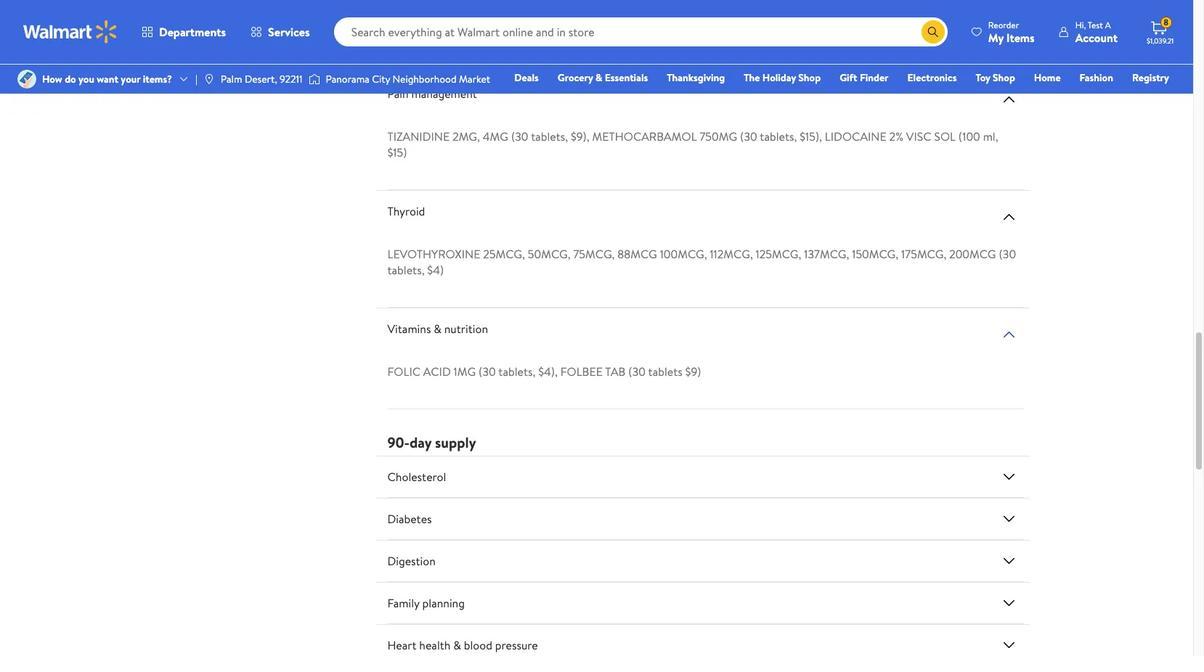 Task type: describe. For each thing, give the bounding box(es) containing it.
family planning
[[388, 596, 465, 612]]

want
[[97, 72, 118, 86]]

a
[[1105, 19, 1111, 31]]

$9),
[[571, 128, 590, 144]]

grocery
[[558, 70, 593, 85]]

one debit link
[[1052, 90, 1114, 106]]

panorama
[[326, 72, 370, 86]]

toy
[[976, 70, 991, 85]]

how
[[42, 72, 62, 86]]

$4)
[[427, 262, 444, 278]]

2%
[[889, 128, 904, 144]]

90-day supply
[[388, 433, 476, 452]]

management
[[411, 86, 477, 102]]

visc
[[906, 128, 932, 144]]

1 horizontal spatial &
[[453, 638, 461, 654]]

(30 inside levothyroxine 25mcg, 50mcg, 75mcg, 88mcg 100mcg, 112mcg, 125mcg, 137mcg, 150mcg, 175mcg, 200mcg (30 tablets, $4)
[[999, 246, 1016, 262]]

2 shop from the left
[[993, 70, 1015, 85]]

(30 right 750mg
[[740, 128, 757, 144]]

one
[[1058, 91, 1080, 105]]

debit
[[1082, 91, 1107, 105]]

2mg,
[[453, 128, 480, 144]]

pain
[[388, 86, 409, 102]]

gift
[[840, 70, 858, 85]]

tablets, left $9), at left
[[531, 128, 568, 144]]

search icon image
[[927, 26, 939, 38]]

heart health & blood pressure
[[388, 638, 538, 654]]

methocarbamol
[[592, 128, 697, 144]]

services
[[268, 24, 310, 40]]

125mcg,
[[756, 246, 802, 262]]

vitamins & nutrition
[[388, 321, 488, 337]]

fashion link
[[1073, 70, 1120, 86]]

electronics
[[908, 70, 957, 85]]

thanksgiving
[[667, 70, 725, 85]]

tablets, inside levothyroxine 25mcg, 50mcg, 75mcg, 88mcg 100mcg, 112mcg, 125mcg, 137mcg, 150mcg, 175mcg, 200mcg (30 tablets, $4)
[[388, 262, 425, 278]]

nutrition
[[444, 321, 488, 337]]

cholesterol image
[[1001, 468, 1018, 486]]

1 shop from the left
[[799, 70, 821, 85]]

levothyroxine
[[388, 246, 480, 262]]

the holiday shop
[[744, 70, 821, 85]]

desert,
[[245, 72, 277, 86]]

folbee
[[560, 364, 603, 380]]

home link
[[1028, 70, 1067, 86]]

175mcg,
[[901, 246, 947, 262]]

(30 right tab
[[629, 364, 646, 380]]

day
[[410, 433, 432, 452]]

essentials
[[605, 70, 648, 85]]

ml,
[[983, 128, 998, 144]]

services button
[[238, 15, 322, 49]]

heart
[[388, 638, 417, 654]]

walmart image
[[23, 20, 118, 44]]

deals
[[515, 70, 539, 85]]

departments
[[159, 24, 226, 40]]

palm
[[221, 72, 242, 86]]

4mg
[[483, 128, 508, 144]]

$1,039.21
[[1147, 36, 1174, 46]]

the
[[744, 70, 760, 85]]

hi,
[[1076, 19, 1086, 31]]

my
[[988, 29, 1004, 45]]

tab
[[605, 364, 626, 380]]

75mcg,
[[573, 246, 615, 262]]

you
[[78, 72, 94, 86]]

digestion
[[388, 553, 436, 569]]

lidocaine
[[825, 128, 887, 144]]

do
[[65, 72, 76, 86]]

tizanidine 2mg, 4mg (30 tablets, $9), methocarbamol 750mg (30 tablets, $15), lidocaine 2% visc sol (100 ml, $15)
[[388, 128, 998, 160]]

walmart+
[[1126, 91, 1169, 105]]

blood
[[464, 638, 492, 654]]

items
[[1007, 29, 1035, 45]]

sol
[[934, 128, 956, 144]]

thyroid image
[[1001, 208, 1018, 226]]

account
[[1076, 29, 1118, 45]]

150mcg,
[[852, 246, 899, 262]]

Search search field
[[334, 17, 948, 46]]

reorder
[[988, 19, 1019, 31]]

city
[[372, 72, 390, 86]]

walmart+ link
[[1120, 90, 1176, 106]]



Task type: vqa. For each thing, say whether or not it's contained in the screenshot.
$1,039.21
yes



Task type: locate. For each thing, give the bounding box(es) containing it.
thanksgiving link
[[660, 70, 732, 86]]

toy shop link
[[969, 70, 1022, 86]]

grocery & essentials
[[558, 70, 648, 85]]

diabetes
[[388, 511, 432, 527]]

0 vertical spatial &
[[596, 70, 602, 85]]

tizanidine
[[388, 128, 450, 144]]

88mcg
[[618, 246, 657, 262]]

pain management image
[[1001, 91, 1018, 108]]

2 horizontal spatial &
[[596, 70, 602, 85]]

0 horizontal spatial &
[[434, 321, 442, 337]]

$9)
[[685, 364, 701, 380]]

137mcg,
[[804, 246, 849, 262]]

levothyroxine 25mcg, 50mcg, 75mcg, 88mcg 100mcg, 112mcg, 125mcg, 137mcg, 150mcg, 175mcg, 200mcg (30 tablets, $4)
[[388, 246, 1016, 278]]

folic acid 1mg (30 tablets, $4), folbee tab (30 tablets $9)
[[388, 364, 701, 380]]

& for grocery
[[596, 70, 602, 85]]

shop right holiday
[[799, 70, 821, 85]]

|
[[195, 72, 197, 86]]

gift finder link
[[833, 70, 895, 86]]

shop right toy at top right
[[993, 70, 1015, 85]]

(30 right 200mcg
[[999, 246, 1016, 262]]

 image for how
[[17, 70, 36, 89]]

pressure
[[495, 638, 538, 654]]

&
[[596, 70, 602, 85], [434, 321, 442, 337], [453, 638, 461, 654]]

1mg
[[454, 364, 476, 380]]

92211
[[280, 72, 303, 86]]

0 horizontal spatial shop
[[799, 70, 821, 85]]

digestion image
[[1001, 553, 1018, 570]]

the holiday shop link
[[737, 70, 827, 86]]

(30
[[511, 128, 528, 144], [740, 128, 757, 144], [999, 246, 1016, 262], [479, 364, 496, 380], [629, 364, 646, 380]]

gift finder
[[840, 70, 889, 85]]

tablets
[[648, 364, 683, 380]]

pain management
[[388, 86, 477, 102]]

electronics link
[[901, 70, 963, 86]]

1 vertical spatial &
[[434, 321, 442, 337]]

(100
[[959, 128, 980, 144]]

tablets, left the $4),
[[499, 364, 536, 380]]

 image
[[17, 70, 36, 89], [308, 72, 320, 86]]

& for vitamins
[[434, 321, 442, 337]]

test
[[1088, 19, 1103, 31]]

 image
[[203, 73, 215, 85]]

& right grocery
[[596, 70, 602, 85]]

registry one debit
[[1058, 70, 1169, 105]]

hi, test a account
[[1076, 19, 1118, 45]]

$15),
[[800, 128, 822, 144]]

 image left how
[[17, 70, 36, 89]]

thyroid
[[388, 203, 425, 219]]

1 horizontal spatial shop
[[993, 70, 1015, 85]]

vitamins
[[388, 321, 431, 337]]

finder
[[860, 70, 889, 85]]

(30 right 1mg
[[479, 364, 496, 380]]

family planning image
[[1001, 595, 1018, 612]]

acid
[[423, 364, 451, 380]]

(30 right 4mg
[[511, 128, 528, 144]]

tablets, left "$4)"
[[388, 262, 425, 278]]

toy shop
[[976, 70, 1015, 85]]

50mcg,
[[528, 246, 571, 262]]

family
[[388, 596, 420, 612]]

1 horizontal spatial  image
[[308, 72, 320, 86]]

Walmart Site-Wide search field
[[334, 17, 948, 46]]

home
[[1034, 70, 1061, 85]]

$15)
[[388, 144, 407, 160]]

vitamins & nutrition image
[[1001, 326, 1018, 343]]

items?
[[143, 72, 172, 86]]

 image for panorama
[[308, 72, 320, 86]]

neighborhood
[[393, 72, 457, 86]]

90-
[[388, 433, 410, 452]]

8
[[1164, 16, 1169, 28]]

& left blood
[[453, 638, 461, 654]]

deals link
[[508, 70, 545, 86]]

grocery & essentials link
[[551, 70, 655, 86]]

fashion
[[1080, 70, 1113, 85]]

registry
[[1132, 70, 1169, 85]]

200mcg
[[949, 246, 996, 262]]

8 $1,039.21
[[1147, 16, 1174, 46]]

how do you want your items?
[[42, 72, 172, 86]]

health
[[419, 638, 451, 654]]

25mcg,
[[483, 246, 525, 262]]

 image right 92211
[[308, 72, 320, 86]]

$4),
[[538, 364, 558, 380]]

market
[[459, 72, 490, 86]]

diabetes image
[[1001, 511, 1018, 528]]

reorder my items
[[988, 19, 1035, 45]]

112mcg,
[[710, 246, 753, 262]]

tablets, left $15),
[[760, 128, 797, 144]]

2 vertical spatial &
[[453, 638, 461, 654]]

0 horizontal spatial  image
[[17, 70, 36, 89]]

750mg
[[700, 128, 737, 144]]

panorama city neighborhood market
[[326, 72, 490, 86]]

& right vitamins on the left of page
[[434, 321, 442, 337]]

cholesterol
[[388, 469, 446, 485]]

heart health & blood pressure image
[[1001, 637, 1018, 654]]

planning
[[422, 596, 465, 612]]

holiday
[[763, 70, 796, 85]]

departments button
[[129, 15, 238, 49]]



